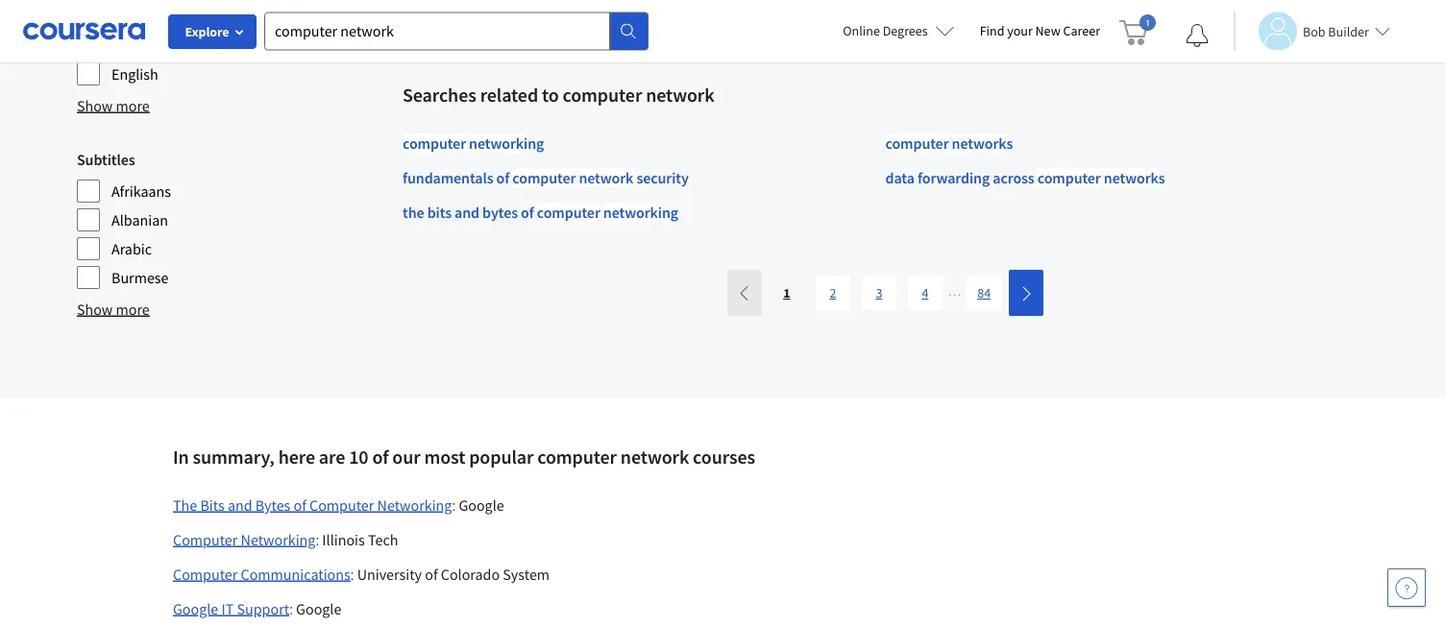 Task type: vqa. For each thing, say whether or not it's contained in the screenshot.
Solutions Architect the if
no



Task type: describe. For each thing, give the bounding box(es) containing it.
show notifications image
[[1186, 24, 1209, 47]]

new
[[1036, 22, 1061, 39]]

(china)
[[166, 6, 212, 26]]

bytes
[[483, 203, 518, 222]]

fundamentals of computer network security
[[403, 168, 689, 187]]

computer right to
[[563, 83, 642, 107]]

more for 1st show more button
[[116, 96, 150, 115]]

computer right across on the top of the page
[[1038, 168, 1101, 187]]

0 horizontal spatial networking
[[241, 530, 316, 550]]

2 link
[[816, 276, 850, 310]]

chinese for chinese (china)
[[111, 6, 163, 26]]

1 horizontal spatial google
[[296, 600, 342, 619]]

1 vertical spatial and
[[228, 496, 252, 515]]

find
[[980, 22, 1005, 39]]

illinois
[[322, 530, 365, 550]]

university
[[357, 565, 422, 584]]

computer for computer communications
[[173, 565, 238, 584]]

most
[[424, 445, 465, 469]]

1 show more button from the top
[[77, 94, 150, 117]]

2 show more button from the top
[[77, 298, 150, 321]]

1 horizontal spatial and
[[455, 203, 480, 222]]

fundamentals
[[403, 168, 494, 187]]

the bits and bytes of computer networking : google
[[173, 496, 504, 515]]

colorado
[[441, 565, 500, 584]]

explore button
[[168, 14, 257, 49]]

online
[[843, 22, 880, 39]]

our
[[392, 445, 421, 469]]

84
[[978, 284, 991, 302]]

: inside the computer communications : university of colorado system
[[351, 565, 354, 584]]

help center image
[[1396, 577, 1419, 600]]

show for 1st show more button
[[77, 96, 113, 115]]

find your new career
[[980, 22, 1100, 39]]

1 horizontal spatial ing
[[658, 203, 679, 222]]

2 show more from the top
[[77, 300, 150, 319]]

forwarding
[[918, 168, 990, 187]]

computer communications link
[[173, 565, 351, 584]]

builder
[[1329, 23, 1369, 40]]

computer down network ing
[[513, 168, 576, 187]]

subtitles
[[77, 150, 135, 169]]

computer for computer networking
[[173, 530, 238, 550]]

show for first show more button from the bottom of the page
[[77, 300, 113, 319]]

burmese
[[111, 268, 169, 287]]

computer up the fundamentals
[[403, 133, 466, 153]]

related
[[480, 83, 538, 107]]

computer communications : university of colorado system
[[173, 565, 550, 584]]

10
[[349, 445, 369, 469]]

in summary, here are 10 of our most popular computer network courses
[[173, 445, 755, 469]]

2
[[830, 284, 837, 302]]

shopping cart: 1 item image
[[1120, 14, 1156, 45]]

: inside the bits and bytes of computer networking : google
[[452, 496, 456, 514]]

computer network s
[[886, 133, 1013, 153]]

tech
[[368, 530, 398, 550]]

coursera image
[[23, 16, 145, 46]]

(traditional)
[[166, 35, 245, 55]]

4 link
[[908, 276, 943, 310]]

chinese (china)
[[111, 6, 212, 26]]

the
[[173, 496, 197, 515]]

online degrees
[[843, 22, 928, 39]]

bytes
[[255, 496, 291, 515]]

0 vertical spatial computer
[[310, 496, 374, 515]]

here
[[278, 445, 315, 469]]

…
[[948, 282, 961, 300]]

computer networking link
[[173, 530, 316, 550]]

next page image
[[1019, 286, 1034, 302]]

computer up data
[[886, 133, 949, 153]]

bits
[[200, 496, 225, 515]]

chinese for chinese (traditional)
[[111, 35, 163, 55]]



Task type: locate. For each thing, give the bounding box(es) containing it.
bob builder button
[[1234, 12, 1391, 50]]

show down burmese
[[77, 300, 113, 319]]

computer up illinois
[[310, 496, 374, 515]]

show more down burmese
[[77, 300, 150, 319]]

bits
[[427, 203, 452, 222]]

0 vertical spatial ing
[[524, 133, 544, 153]]

1 vertical spatial computer
[[173, 530, 238, 550]]

the
[[403, 203, 424, 222]]

security
[[637, 168, 689, 187]]

computer
[[310, 496, 374, 515], [173, 530, 238, 550], [173, 565, 238, 584]]

2 show from the top
[[77, 300, 113, 319]]

bob builder
[[1303, 23, 1369, 40]]

show
[[77, 96, 113, 115], [77, 300, 113, 319]]

more for first show more button from the bottom of the page
[[116, 300, 150, 319]]

1 vertical spatial ing
[[658, 203, 679, 222]]

show more
[[77, 96, 150, 115], [77, 300, 150, 319]]

data
[[886, 168, 915, 187]]

84 link
[[967, 276, 1002, 310]]

1 vertical spatial more
[[116, 300, 150, 319]]

and
[[455, 203, 480, 222], [228, 496, 252, 515]]

: left illinois
[[316, 531, 319, 549]]

show more down english
[[77, 96, 150, 115]]

searches related to computer network
[[403, 83, 715, 107]]

show more button
[[77, 94, 150, 117], [77, 298, 150, 321]]

1 show more from the top
[[77, 96, 150, 115]]

computer right popular
[[537, 445, 617, 469]]

popular
[[469, 445, 534, 469]]

network
[[646, 83, 715, 107], [469, 133, 524, 153], [952, 133, 1007, 153], [579, 168, 634, 187], [1104, 168, 1159, 187], [603, 203, 658, 222], [621, 445, 689, 469]]

google it support link
[[173, 600, 289, 619]]

None search field
[[264, 12, 649, 50]]

find your new career link
[[970, 19, 1110, 43]]

show more button down burmese
[[77, 298, 150, 321]]

chinese up english
[[111, 35, 163, 55]]

ing down security
[[658, 203, 679, 222]]

networking
[[377, 496, 452, 515], [241, 530, 316, 550]]

chinese
[[111, 6, 163, 26], [111, 35, 163, 55]]

2 more from the top
[[116, 300, 150, 319]]

google it support : google
[[173, 600, 342, 619]]

1 vertical spatial networking
[[241, 530, 316, 550]]

more
[[116, 96, 150, 115], [116, 300, 150, 319]]

show down english
[[77, 96, 113, 115]]

google down the communications
[[296, 600, 342, 619]]

google left it
[[173, 600, 218, 619]]

0 vertical spatial show
[[77, 96, 113, 115]]

system
[[503, 565, 550, 584]]

communications
[[241, 565, 351, 584]]

to
[[542, 83, 559, 107]]

0 horizontal spatial and
[[228, 496, 252, 515]]

0 vertical spatial show more
[[77, 96, 150, 115]]

: inside google it support : google
[[289, 600, 293, 618]]

explore
[[185, 23, 229, 40]]

page navigation navigation
[[726, 270, 1046, 316]]

1 vertical spatial chinese
[[111, 35, 163, 55]]

networking down bytes
[[241, 530, 316, 550]]

more down english
[[116, 96, 150, 115]]

degrees
[[883, 22, 928, 39]]

support
[[237, 600, 289, 619]]

2 vertical spatial computer
[[173, 565, 238, 584]]

your
[[1007, 22, 1033, 39]]

ing up fundamentals of computer network security
[[524, 133, 544, 153]]

1 horizontal spatial networking
[[377, 496, 452, 515]]

google
[[459, 496, 504, 515], [173, 600, 218, 619], [296, 600, 342, 619]]

0 vertical spatial networking
[[377, 496, 452, 515]]

subtitles group
[[77, 148, 391, 290]]

: down most
[[452, 496, 456, 514]]

1 vertical spatial show
[[77, 300, 113, 319]]

0 horizontal spatial google
[[173, 600, 218, 619]]

1 vertical spatial show more button
[[77, 298, 150, 321]]

: down illinois
[[351, 565, 354, 584]]

: inside computer networking : illinois tech
[[316, 531, 319, 549]]

0 horizontal spatial ing
[[524, 133, 544, 153]]

of computer network ing
[[521, 203, 679, 222]]

computer networking : illinois tech
[[173, 530, 398, 550]]

it
[[222, 600, 234, 619]]

the bits
[[403, 203, 452, 222]]

searches
[[403, 83, 476, 107]]

1 show from the top
[[77, 96, 113, 115]]

across
[[993, 168, 1035, 187]]

: down the communications
[[289, 600, 293, 618]]

english
[[111, 64, 158, 83]]

1 horizontal spatial s
[[1159, 168, 1165, 187]]

4
[[922, 284, 929, 302]]

0 vertical spatial show more button
[[77, 94, 150, 117]]

and right the bits
[[228, 496, 252, 515]]

summary,
[[193, 445, 275, 469]]

2 horizontal spatial google
[[459, 496, 504, 515]]

and right 'bits'
[[455, 203, 480, 222]]

online degrees button
[[828, 10, 970, 52]]

0 vertical spatial more
[[116, 96, 150, 115]]

afrikaans
[[111, 181, 171, 201]]

computer up it
[[173, 565, 238, 584]]

in
[[173, 445, 189, 469]]

What do you want to learn? text field
[[264, 12, 610, 50]]

arabic
[[111, 239, 152, 258]]

computer
[[563, 83, 642, 107], [403, 133, 466, 153], [886, 133, 949, 153], [513, 168, 576, 187], [1038, 168, 1101, 187], [537, 203, 600, 222], [537, 445, 617, 469]]

are
[[319, 445, 345, 469]]

chinese (traditional)
[[111, 35, 245, 55]]

2 chinese from the top
[[111, 35, 163, 55]]

0 vertical spatial s
[[1007, 133, 1013, 153]]

1 vertical spatial s
[[1159, 168, 1165, 187]]

0 vertical spatial chinese
[[111, 6, 163, 26]]

networking up tech
[[377, 496, 452, 515]]

s
[[1007, 133, 1013, 153], [1159, 168, 1165, 187]]

bob
[[1303, 23, 1326, 40]]

of
[[497, 168, 510, 187], [521, 203, 534, 222], [372, 445, 389, 469], [294, 496, 306, 515], [425, 565, 438, 584]]

1 vertical spatial show more
[[77, 300, 150, 319]]

ing
[[524, 133, 544, 153], [658, 203, 679, 222]]

chinese up "chinese (traditional)"
[[111, 6, 163, 26]]

1 chinese from the top
[[111, 6, 163, 26]]

courses
[[693, 445, 755, 469]]

data forwarding across computer network s
[[886, 168, 1165, 187]]

network ing
[[469, 133, 544, 153]]

3
[[876, 284, 883, 302]]

:
[[452, 496, 456, 514], [316, 531, 319, 549], [351, 565, 354, 584], [289, 600, 293, 618]]

computer down the bits
[[173, 530, 238, 550]]

0 horizontal spatial s
[[1007, 133, 1013, 153]]

0 vertical spatial and
[[455, 203, 480, 222]]

previous page image
[[737, 286, 752, 301]]

google down the in summary, here are 10 of our most popular computer network courses
[[459, 496, 504, 515]]

albanian
[[111, 210, 168, 229]]

the bits and bytes of computer networking link
[[173, 496, 452, 515]]

career
[[1063, 22, 1100, 39]]

computer down fundamentals of computer network security
[[537, 203, 600, 222]]

3 link
[[862, 276, 897, 310]]

show more button down english
[[77, 94, 150, 117]]

1 more from the top
[[116, 96, 150, 115]]

more down burmese
[[116, 300, 150, 319]]



